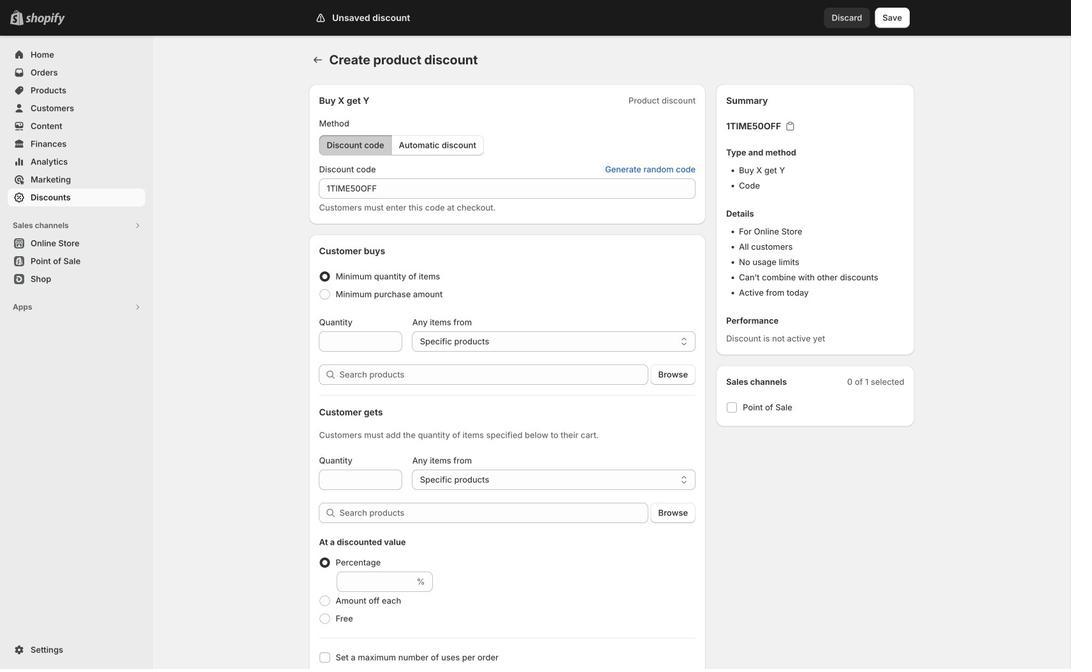 Task type: locate. For each thing, give the bounding box(es) containing it.
None text field
[[319, 332, 402, 352], [319, 470, 402, 490], [319, 332, 402, 352], [319, 470, 402, 490]]

Search products text field
[[340, 365, 648, 385]]

None text field
[[319, 179, 696, 199], [337, 572, 414, 592], [319, 179, 696, 199], [337, 572, 414, 592]]



Task type: describe. For each thing, give the bounding box(es) containing it.
shopify image
[[26, 13, 65, 25]]

Search products text field
[[340, 503, 648, 524]]



Task type: vqa. For each thing, say whether or not it's contained in the screenshot.
SHOPIFY image
yes



